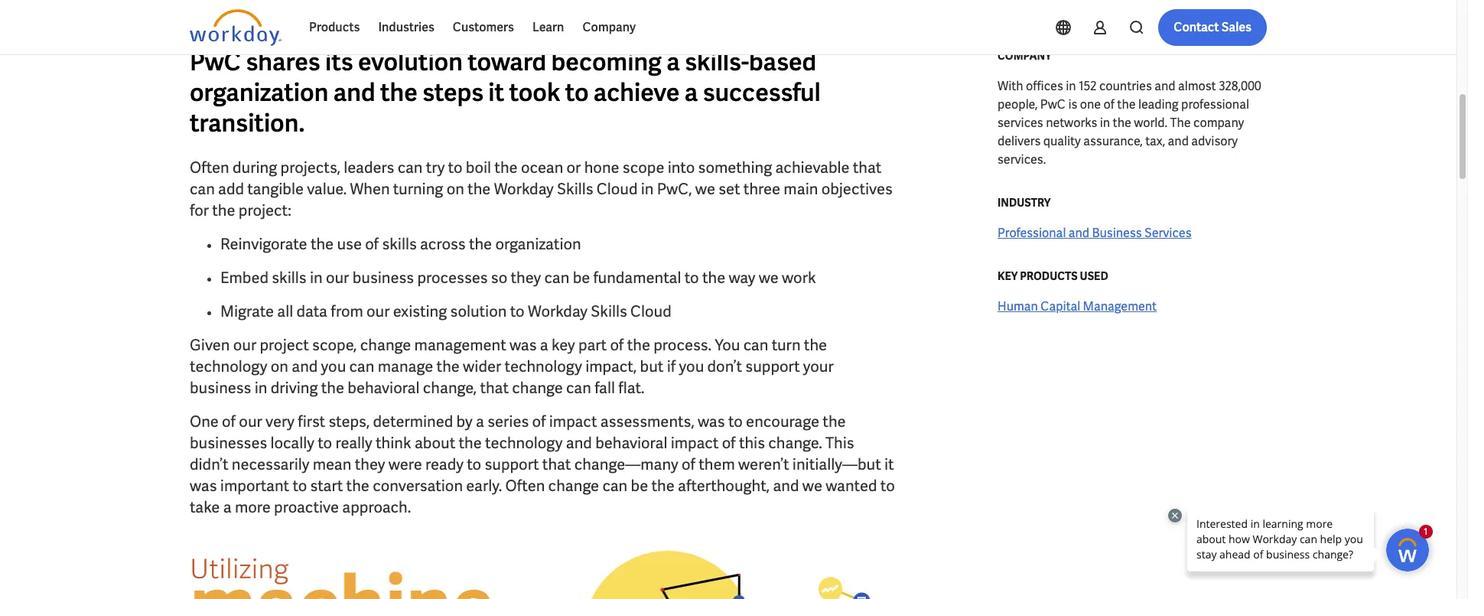 Task type: vqa. For each thing, say whether or not it's contained in the screenshot.
THE EDUCATION & TRAINING "dropdown button"
no



Task type: describe. For each thing, give the bounding box(es) containing it.
1 vertical spatial change
[[512, 378, 563, 398]]

capital
[[1041, 298, 1081, 315]]

customers
[[453, 19, 514, 35]]

of right use
[[365, 234, 379, 254]]

our inside given our project scope, change management was a key part of the process. you can turn the technology on and you can manage the wider technology impact, but if you don't support your business in driving the behavioral change, that change can fall flat.
[[233, 335, 257, 355]]

key products used
[[998, 269, 1109, 283]]

it inside one of our very first steps, determined by a series of impact assessments, was to encourage the businesses locally to really think about the technology and behavioral impact of this change. this didn't necessarily mean they were ready to support that change—many of them weren't initially—but it was important to start the conversation early. often change can be the afterthought, and we wanted to take a more proactive approach.
[[885, 455, 894, 474]]

and inside pwc shares its evolution toward becoming a skills-based organization and the steps it took to achieve a successful transition.
[[333, 77, 375, 109]]

pwc inside pwc shares its evolution toward becoming a skills-based organization and the steps it took to achieve a successful transition.
[[190, 46, 241, 78]]

leading
[[1139, 96, 1179, 112]]

this
[[826, 433, 855, 453]]

across
[[420, 234, 466, 254]]

often inside 'often during projects, leaders can try to boil the ocean or hone scope into something achievable that can add tangible value. when turning on the workday skills cloud in pwc, we set three main objectives for the project:'
[[190, 158, 229, 178]]

offices
[[1026, 78, 1064, 94]]

products
[[309, 19, 360, 35]]

the
[[1171, 115, 1191, 131]]

technology down key on the bottom of the page
[[505, 357, 582, 377]]

0 vertical spatial change
[[360, 335, 411, 355]]

initially—but
[[793, 455, 881, 474]]

business
[[1092, 225, 1142, 241]]

and up leading
[[1155, 78, 1176, 94]]

the right boil
[[495, 158, 518, 178]]

1 vertical spatial we
[[759, 268, 779, 288]]

necessarily
[[232, 455, 310, 474]]

technology down given
[[190, 357, 267, 377]]

in up assurance,
[[1100, 115, 1110, 131]]

to inside pwc shares its evolution toward becoming a skills-based organization and the steps it took to achieve a successful transition.
[[565, 77, 589, 109]]

pwc,
[[657, 179, 692, 199]]

scope,
[[312, 335, 357, 355]]

almost
[[1178, 78, 1216, 94]]

achieve
[[594, 77, 680, 109]]

professional
[[998, 225, 1066, 241]]

world.
[[1134, 115, 1168, 131]]

key
[[998, 269, 1018, 283]]

to left way
[[685, 268, 699, 288]]

manage
[[378, 357, 433, 377]]

embed skills in our business processes so they can be fundamental to the way we work
[[220, 268, 816, 288]]

scope
[[623, 158, 665, 178]]

process.
[[654, 335, 712, 355]]

company
[[1194, 115, 1245, 131]]

shares
[[246, 46, 320, 78]]

the right 'across' at top
[[469, 234, 492, 254]]

given our project scope, change management was a key part of the process. you can turn the technology on and you can manage the wider technology impact, but if you don't support your business in driving the behavioral change, that change can fall flat.
[[190, 335, 834, 398]]

contact sales
[[1174, 19, 1252, 35]]

wider
[[463, 357, 501, 377]]

part
[[579, 335, 607, 355]]

can down scope,
[[349, 357, 375, 377]]

a left skills-
[[667, 46, 680, 78]]

by
[[457, 412, 473, 432]]

change inside one of our very first steps, determined by a series of impact assessments, was to encourage the businesses locally to really think about the technology and behavioral impact of this change. this didn't necessarily mean they were ready to support that change—many of them weren't initially—but it was important to start the conversation early. often change can be the afterthought, and we wanted to take a more proactive approach.
[[548, 476, 599, 496]]

1 vertical spatial cloud
[[631, 302, 672, 321]]

1 you from the left
[[321, 357, 346, 377]]

was inside given our project scope, change management was a key part of the process. you can turn the technology on and you can manage the wider technology impact, but if you don't support your business in driving the behavioral change, that change can fall flat.
[[510, 335, 537, 355]]

our up "from"
[[326, 268, 349, 288]]

can inside one of our very first steps, determined by a series of impact assessments, was to encourage the businesses locally to really think about the technology and behavioral impact of this change. this didn't necessarily mean they were ready to support that change—many of them weren't initially—but it was important to start the conversation early. often change can be the afterthought, and we wanted to take a more proactive approach.
[[603, 476, 628, 496]]

in inside given our project scope, change management was a key part of the process. you can turn the technology on and you can manage the wider technology impact, but if you don't support your business in driving the behavioral change, that change can fall flat.
[[255, 378, 267, 398]]

0 horizontal spatial be
[[573, 268, 590, 288]]

existing
[[393, 302, 447, 321]]

from
[[331, 302, 363, 321]]

company
[[998, 49, 1052, 63]]

in inside 'often during projects, leaders can try to boil the ocean or hone scope into something achievable that can add tangible value. when turning on the workday skills cloud in pwc, we set three main objectives for the project:'
[[641, 179, 654, 199]]

tangible
[[247, 179, 304, 199]]

early.
[[466, 476, 502, 496]]

project:
[[239, 200, 291, 220]]

go to the homepage image
[[190, 9, 282, 46]]

of right series
[[532, 412, 546, 432]]

they inside one of our very first steps, determined by a series of impact assessments, was to encourage the businesses locally to really think about the technology and behavioral impact of this change. this didn't necessarily mean they were ready to support that change—many of them weren't initially—but it was important to start the conversation early. often change can be the afterthought, and we wanted to take a more proactive approach.
[[355, 455, 385, 474]]

given
[[190, 335, 230, 355]]

boil
[[466, 158, 491, 178]]

professional and business services link
[[998, 224, 1192, 243]]

services
[[1145, 225, 1192, 241]]

1 horizontal spatial skills
[[382, 234, 417, 254]]

first
[[298, 412, 325, 432]]

leaders
[[344, 158, 394, 178]]

value.
[[307, 179, 347, 199]]

businesses
[[190, 433, 267, 453]]

way
[[729, 268, 756, 288]]

human capital management
[[998, 298, 1157, 315]]

ocean
[[521, 158, 563, 178]]

behavioral inside one of our very first steps, determined by a series of impact assessments, was to encourage the businesses locally to really think about the technology and behavioral impact of this change. this didn't necessarily mean they were ready to support that change—many of them weren't initially—but it was important to start the conversation early. often change can be the afterthought, and we wanted to take a more proactive approach.
[[595, 433, 668, 453]]

0 vertical spatial business
[[352, 268, 414, 288]]

into
[[668, 158, 695, 178]]

the left way
[[702, 268, 726, 288]]

toward
[[468, 46, 547, 78]]

of left 'them'
[[682, 455, 696, 474]]

really
[[336, 433, 372, 453]]

and down the
[[1168, 133, 1189, 149]]

our inside one of our very first steps, determined by a series of impact assessments, was to encourage the businesses locally to really think about the technology and behavioral impact of this change. this didn't necessarily mean they were ready to support that change—many of them weren't initially—but it was important to start the conversation early. often change can be the afterthought, and we wanted to take a more proactive approach.
[[239, 412, 262, 432]]

often inside one of our very first steps, determined by a series of impact assessments, was to encourage the businesses locally to really think about the technology and behavioral impact of this change. this didn't necessarily mean they were ready to support that change—many of them weren't initially—but it was important to start the conversation early. often change can be the afterthought, and we wanted to take a more proactive approach.
[[505, 476, 545, 496]]

of inside the with offices in 152 countries and almost 328,000 people, pwc is one of the leading professional services networks in the world. the company delivers quality assurance, tax, and advisory services.
[[1104, 96, 1115, 112]]

the left use
[[311, 234, 334, 254]]

company
[[583, 19, 636, 35]]

to up proactive
[[293, 476, 307, 496]]

try
[[426, 158, 445, 178]]

1 vertical spatial workday
[[528, 302, 588, 321]]

solution
[[450, 302, 507, 321]]

set
[[719, 179, 740, 199]]

our right "from"
[[367, 302, 390, 321]]

take
[[190, 497, 220, 517]]

can right you
[[744, 335, 769, 355]]

and up change—many
[[566, 433, 592, 453]]

add
[[218, 179, 244, 199]]

cloud inside 'often during projects, leaders can try to boil the ocean or hone scope into something achievable that can add tangible value. when turning on the workday skills cloud in pwc, we set three main objectives for the project:'
[[597, 179, 638, 199]]

or
[[567, 158, 581, 178]]

0 horizontal spatial impact
[[549, 412, 597, 432]]

management
[[1083, 298, 1157, 315]]

1 horizontal spatial impact
[[671, 433, 719, 453]]

start
[[310, 476, 343, 496]]

management
[[414, 335, 506, 355]]

change,
[[423, 378, 477, 398]]

industry
[[998, 196, 1051, 210]]

transition.
[[190, 107, 305, 139]]

1 horizontal spatial they
[[511, 268, 541, 288]]

to right wanted
[[881, 476, 895, 496]]

reinvigorate
[[220, 234, 307, 254]]

successful
[[703, 77, 821, 109]]

project
[[260, 335, 309, 355]]

used
[[1080, 269, 1109, 283]]

we inside one of our very first steps, determined by a series of impact assessments, was to encourage the businesses locally to really think about the technology and behavioral impact of this change. this didn't necessarily mean they were ready to support that change—many of them weren't initially—but it was important to start the conversation early. often change can be the afterthought, and we wanted to take a more proactive approach.
[[803, 476, 823, 496]]

1 vertical spatial organization
[[495, 234, 581, 254]]

of left this
[[722, 433, 736, 453]]

152
[[1079, 78, 1097, 94]]

main
[[784, 179, 818, 199]]

human capital management link
[[998, 298, 1157, 316]]

for
[[190, 200, 209, 220]]

that inside 'often during projects, leaders can try to boil the ocean or hone scope into something achievable that can add tangible value. when turning on the workday skills cloud in pwc, we set three main objectives for the project:'
[[853, 158, 882, 178]]

people,
[[998, 96, 1038, 112]]

reinvigorate the use of skills across the organization
[[220, 234, 581, 254]]

think
[[376, 433, 411, 453]]

impact,
[[586, 357, 637, 377]]

with offices in 152 countries and almost 328,000 people, pwc is one of the leading professional services networks in the world. the company delivers quality assurance, tax, and advisory services.
[[998, 78, 1262, 168]]

fall
[[595, 378, 615, 398]]

0 horizontal spatial was
[[190, 476, 217, 496]]

a right achieve
[[685, 77, 698, 109]]

turning
[[393, 179, 443, 199]]

one of our very first steps, determined by a series of impact assessments, was to encourage the businesses locally to really think about the technology and behavioral impact of this change. this didn't necessarily mean they were ready to support that change—many of them weren't initially—but it was important to start the conversation early. often change can be the afterthought, and we wanted to take a more proactive approach.
[[190, 412, 895, 517]]

organization inside pwc shares its evolution toward becoming a skills-based organization and the steps it took to achieve a successful transition.
[[190, 77, 329, 109]]

the up steps,
[[321, 378, 344, 398]]

didn't
[[190, 455, 228, 474]]

to up this
[[728, 412, 743, 432]]

support inside given our project scope, change management was a key part of the process. you can turn the technology on and you can manage the wider technology impact, but if you don't support your business in driving the behavioral change, that change can fall flat.
[[746, 357, 800, 377]]

be inside one of our very first steps, determined by a series of impact assessments, was to encourage the businesses locally to really think about the technology and behavioral impact of this change. this didn't necessarily mean they were ready to support that change—many of them weren't initially—but it was important to start the conversation early. often change can be the afterthought, and we wanted to take a more proactive approach.
[[631, 476, 648, 496]]

the down 'by'
[[459, 433, 482, 453]]



Task type: locate. For each thing, give the bounding box(es) containing it.
and inside given our project scope, change management was a key part of the process. you can turn the technology on and you can manage the wider technology impact, but if you don't support your business in driving the behavioral change, that change can fall flat.
[[292, 357, 318, 377]]

mean
[[313, 455, 352, 474]]

1 horizontal spatial was
[[510, 335, 537, 355]]

a
[[667, 46, 680, 78], [685, 77, 698, 109], [540, 335, 549, 355], [476, 412, 484, 432], [223, 497, 232, 517]]

0 vertical spatial cloud
[[597, 179, 638, 199]]

when
[[350, 179, 390, 199]]

that down wider
[[480, 378, 509, 398]]

business inside given our project scope, change management was a key part of the process. you can turn the technology on and you can manage the wider technology impact, but if you don't support your business in driving the behavioral change, that change can fall flat.
[[190, 378, 251, 398]]

often during projects, leaders can try to boil the ocean or hone scope into something achievable that can add tangible value. when turning on the workday skills cloud in pwc, we set three main objectives for the project:
[[190, 158, 893, 220]]

1 horizontal spatial often
[[505, 476, 545, 496]]

0 horizontal spatial that
[[480, 378, 509, 398]]

the left steps
[[380, 77, 418, 109]]

2 horizontal spatial was
[[698, 412, 725, 432]]

often right early.
[[505, 476, 545, 496]]

and down weren't
[[773, 476, 799, 496]]

all
[[277, 302, 293, 321]]

approach.
[[342, 497, 411, 517]]

we inside 'often during projects, leaders can try to boil the ocean or hone scope into something achievable that can add tangible value. when turning on the workday skills cloud in pwc, we set three main objectives for the project:'
[[695, 179, 715, 199]]

on down project
[[271, 357, 288, 377]]

0 vertical spatial workday
[[494, 179, 554, 199]]

technology
[[190, 357, 267, 377], [505, 357, 582, 377], [485, 433, 563, 453]]

0 horizontal spatial business
[[190, 378, 251, 398]]

we
[[695, 179, 715, 199], [759, 268, 779, 288], [803, 476, 823, 496]]

0 horizontal spatial on
[[271, 357, 288, 377]]

1 vertical spatial it
[[885, 455, 894, 474]]

1 horizontal spatial on
[[447, 179, 464, 199]]

pwc
[[190, 46, 241, 78], [1041, 96, 1066, 112]]

technology down series
[[485, 433, 563, 453]]

the up your
[[804, 335, 827, 355]]

of inside given our project scope, change management was a key part of the process. you can turn the technology on and you can manage the wider technology impact, but if you don't support your business in driving the behavioral change, that change can fall flat.
[[610, 335, 624, 355]]

0 vertical spatial was
[[510, 335, 537, 355]]

cloud
[[597, 179, 638, 199], [631, 302, 672, 321]]

1 vertical spatial support
[[485, 455, 539, 474]]

assurance,
[[1084, 133, 1143, 149]]

2 you from the left
[[679, 357, 704, 377]]

workday
[[494, 179, 554, 199], [528, 302, 588, 321]]

1 vertical spatial they
[[355, 455, 385, 474]]

1 vertical spatial impact
[[671, 433, 719, 453]]

business
[[352, 268, 414, 288], [190, 378, 251, 398]]

1 vertical spatial business
[[190, 378, 251, 398]]

industries
[[378, 19, 435, 35]]

objectives
[[822, 179, 893, 199]]

networks
[[1046, 115, 1098, 131]]

so
[[491, 268, 508, 288]]

0 horizontal spatial pwc
[[190, 46, 241, 78]]

and
[[333, 77, 375, 109], [1155, 78, 1176, 94], [1168, 133, 1189, 149], [1069, 225, 1090, 241], [292, 357, 318, 377], [566, 433, 592, 453], [773, 476, 799, 496]]

the inside pwc shares its evolution toward becoming a skills-based organization and the steps it took to achieve a successful transition.
[[380, 77, 418, 109]]

data
[[297, 302, 328, 321]]

on right turning
[[447, 179, 464, 199]]

0 vertical spatial on
[[447, 179, 464, 199]]

products button
[[300, 9, 369, 46]]

support
[[746, 357, 800, 377], [485, 455, 539, 474]]

the down add
[[212, 200, 235, 220]]

proactive
[[274, 497, 339, 517]]

series
[[488, 412, 529, 432]]

quality
[[1044, 133, 1081, 149]]

1 horizontal spatial pwc
[[1041, 96, 1066, 112]]

and up driving
[[292, 357, 318, 377]]

2 vertical spatial we
[[803, 476, 823, 496]]

a inside given our project scope, change management was a key part of the process. you can turn the technology on and you can manage the wider technology impact, but if you don't support your business in driving the behavioral change, that change can fall flat.
[[540, 335, 549, 355]]

0 vertical spatial skills
[[382, 234, 417, 254]]

1 vertical spatial pwc
[[1041, 96, 1066, 112]]

was left key on the bottom of the page
[[510, 335, 537, 355]]

on
[[447, 179, 464, 199], [271, 357, 288, 377]]

behavioral up change—many
[[595, 433, 668, 453]]

workday inside 'often during projects, leaders can try to boil the ocean or hone scope into something achievable that can add tangible value. when turning on the workday skills cloud in pwc, we set three main objectives for the project:'
[[494, 179, 554, 199]]

in up data
[[310, 268, 323, 288]]

0 horizontal spatial support
[[485, 455, 539, 474]]

that up objectives
[[853, 158, 882, 178]]

in
[[1066, 78, 1076, 94], [1100, 115, 1110, 131], [641, 179, 654, 199], [310, 268, 323, 288], [255, 378, 267, 398]]

flat.
[[618, 378, 645, 398]]

to right took
[[565, 77, 589, 109]]

0 vertical spatial pwc
[[190, 46, 241, 78]]

to inside 'often during projects, leaders can try to boil the ocean or hone scope into something achievable that can add tangible value. when turning on the workday skills cloud in pwc, we set three main objectives for the project:'
[[448, 158, 463, 178]]

often up add
[[190, 158, 229, 178]]

skills down or
[[557, 179, 593, 199]]

business up one
[[190, 378, 251, 398]]

utilizing machine learning image
[[190, 530, 896, 599]]

it inside pwc shares its evolution toward becoming a skills-based organization and the steps it took to achieve a successful transition.
[[488, 77, 504, 109]]

embed
[[220, 268, 269, 288]]

to up mean
[[318, 433, 332, 453]]

0 horizontal spatial organization
[[190, 77, 329, 109]]

change up manage
[[360, 335, 411, 355]]

1 horizontal spatial organization
[[495, 234, 581, 254]]

based
[[749, 46, 817, 78]]

the up change,
[[437, 357, 460, 377]]

skills inside 'often during projects, leaders can try to boil the ocean or hone scope into something achievable that can add tangible value. when turning on the workday skills cloud in pwc, we set three main objectives for the project:'
[[557, 179, 593, 199]]

of up businesses
[[222, 412, 236, 432]]

can down change—many
[[603, 476, 628, 496]]

0 vertical spatial that
[[853, 158, 882, 178]]

important
[[220, 476, 289, 496]]

0 vertical spatial organization
[[190, 77, 329, 109]]

support up early.
[[485, 455, 539, 474]]

328,000
[[1219, 78, 1262, 94]]

0 horizontal spatial often
[[190, 158, 229, 178]]

turn
[[772, 335, 801, 355]]

skills
[[557, 179, 593, 199], [591, 302, 627, 321]]

2 vertical spatial change
[[548, 476, 599, 496]]

they right 'so'
[[511, 268, 541, 288]]

be
[[573, 268, 590, 288], [631, 476, 648, 496]]

1 horizontal spatial you
[[679, 357, 704, 377]]

of up impact,
[[610, 335, 624, 355]]

the up but
[[627, 335, 650, 355]]

1 horizontal spatial be
[[631, 476, 648, 496]]

achievable
[[776, 158, 850, 178]]

1 horizontal spatial it
[[885, 455, 894, 474]]

you down scope,
[[321, 357, 346, 377]]

can right 'so'
[[545, 268, 570, 288]]

0 horizontal spatial they
[[355, 455, 385, 474]]

a right take at the bottom left
[[223, 497, 232, 517]]

a left key on the bottom of the page
[[540, 335, 549, 355]]

three
[[744, 179, 781, 199]]

contact sales link
[[1159, 9, 1267, 46]]

pwc left is
[[1041, 96, 1066, 112]]

skills
[[382, 234, 417, 254], [272, 268, 307, 288]]

1 horizontal spatial behavioral
[[595, 433, 668, 453]]

advisory
[[1192, 133, 1238, 149]]

behavioral inside given our project scope, change management was a key part of the process. you can turn the technology on and you can manage the wider technology impact, but if you don't support your business in driving the behavioral change, that change can fall flat.
[[348, 378, 420, 398]]

the down countries
[[1118, 96, 1136, 112]]

professional
[[1182, 96, 1250, 112]]

organization down go to the homepage image
[[190, 77, 329, 109]]

took
[[509, 77, 560, 109]]

workday up key on the bottom of the page
[[528, 302, 588, 321]]

skills-
[[685, 46, 749, 78]]

we left set
[[695, 179, 715, 199]]

1 vertical spatial be
[[631, 476, 648, 496]]

0 horizontal spatial it
[[488, 77, 504, 109]]

1 horizontal spatial business
[[352, 268, 414, 288]]

0 horizontal spatial skills
[[272, 268, 307, 288]]

behavioral
[[348, 378, 420, 398], [595, 433, 668, 453]]

of right one
[[1104, 96, 1115, 112]]

becoming
[[551, 46, 662, 78]]

the up assurance,
[[1113, 115, 1132, 131]]

the down boil
[[468, 179, 491, 199]]

our down migrate
[[233, 335, 257, 355]]

business down reinvigorate the use of skills across the organization
[[352, 268, 414, 288]]

0 vertical spatial it
[[488, 77, 504, 109]]

the down change—many
[[652, 476, 675, 496]]

that inside one of our very first steps, determined by a series of impact assessments, was to encourage the businesses locally to really think about the technology and behavioral impact of this change. this didn't necessarily mean they were ready to support that change—many of them weren't initially—but it was important to start the conversation early. often change can be the afterthought, and we wanted to take a more proactive approach.
[[542, 455, 571, 474]]

the
[[380, 77, 418, 109], [1118, 96, 1136, 112], [1113, 115, 1132, 131], [495, 158, 518, 178], [468, 179, 491, 199], [212, 200, 235, 220], [311, 234, 334, 254], [469, 234, 492, 254], [702, 268, 726, 288], [627, 335, 650, 355], [804, 335, 827, 355], [437, 357, 460, 377], [321, 378, 344, 398], [823, 412, 846, 432], [459, 433, 482, 453], [346, 476, 370, 496], [652, 476, 675, 496]]

on inside given our project scope, change management was a key part of the process. you can turn the technology on and you can manage the wider technology impact, but if you don't support your business in driving the behavioral change, that change can fall flat.
[[271, 357, 288, 377]]

a right 'by'
[[476, 412, 484, 432]]

you right if
[[679, 357, 704, 377]]

organization up embed skills in our business processes so they can be fundamental to the way we work
[[495, 234, 581, 254]]

customers button
[[444, 9, 523, 46]]

it left took
[[488, 77, 504, 109]]

0 vertical spatial impact
[[549, 412, 597, 432]]

skills up "all"
[[272, 268, 307, 288]]

can up "for"
[[190, 179, 215, 199]]

1 horizontal spatial that
[[542, 455, 571, 474]]

contact
[[1174, 19, 1219, 35]]

1 vertical spatial was
[[698, 412, 725, 432]]

1 horizontal spatial support
[[746, 357, 800, 377]]

0 vertical spatial be
[[573, 268, 590, 288]]

of
[[1104, 96, 1115, 112], [365, 234, 379, 254], [610, 335, 624, 355], [222, 412, 236, 432], [532, 412, 546, 432], [722, 433, 736, 453], [682, 455, 696, 474]]

we right way
[[759, 268, 779, 288]]

change up series
[[512, 378, 563, 398]]

on inside 'often during projects, leaders can try to boil the ocean or hone scope into something achievable that can add tangible value. when turning on the workday skills cloud in pwc, we set three main objectives for the project:'
[[447, 179, 464, 199]]

in left 152
[[1066, 78, 1076, 94]]

in left driving
[[255, 378, 267, 398]]

delivers
[[998, 133, 1041, 149]]

countries
[[1100, 78, 1152, 94]]

to
[[565, 77, 589, 109], [448, 158, 463, 178], [685, 268, 699, 288], [510, 302, 525, 321], [728, 412, 743, 432], [318, 433, 332, 453], [467, 455, 481, 474], [293, 476, 307, 496], [881, 476, 895, 496]]

1 vertical spatial on
[[271, 357, 288, 377]]

you
[[715, 335, 740, 355]]

be left fundamental on the left top of page
[[573, 268, 590, 288]]

and down products dropdown button
[[333, 77, 375, 109]]

2 vertical spatial that
[[542, 455, 571, 474]]

if
[[667, 357, 676, 377]]

can left fall
[[566, 378, 591, 398]]

0 horizontal spatial behavioral
[[348, 378, 420, 398]]

in down scope
[[641, 179, 654, 199]]

0 vertical spatial support
[[746, 357, 800, 377]]

support inside one of our very first steps, determined by a series of impact assessments, was to encourage the businesses locally to really think about the technology and behavioral impact of this change. this didn't necessarily mean they were ready to support that change—many of them weren't initially—but it was important to start the conversation early. often change can be the afterthought, and we wanted to take a more proactive approach.
[[485, 455, 539, 474]]

to up early.
[[467, 455, 481, 474]]

they down really
[[355, 455, 385, 474]]

with
[[998, 78, 1024, 94]]

0 vertical spatial skills
[[557, 179, 593, 199]]

0 vertical spatial they
[[511, 268, 541, 288]]

cloud down hone
[[597, 179, 638, 199]]

1 vertical spatial that
[[480, 378, 509, 398]]

locally
[[271, 433, 314, 453]]

the up approach.
[[346, 476, 370, 496]]

impact up 'them'
[[671, 433, 719, 453]]

very
[[266, 412, 295, 432]]

1 horizontal spatial we
[[759, 268, 779, 288]]

can up turning
[[398, 158, 423, 178]]

behavioral down manage
[[348, 378, 420, 398]]

be down change—many
[[631, 476, 648, 496]]

about
[[415, 433, 456, 453]]

0 vertical spatial often
[[190, 158, 229, 178]]

0 vertical spatial behavioral
[[348, 378, 420, 398]]

one
[[190, 412, 219, 432]]

more
[[235, 497, 271, 517]]

1 vertical spatial behavioral
[[595, 433, 668, 453]]

1 vertical spatial skills
[[591, 302, 627, 321]]

our left very
[[239, 412, 262, 432]]

0 horizontal spatial we
[[695, 179, 715, 199]]

1 vertical spatial skills
[[272, 268, 307, 288]]

2 horizontal spatial that
[[853, 158, 882, 178]]

0 vertical spatial we
[[695, 179, 715, 199]]

the up the this
[[823, 412, 846, 432]]

sales
[[1222, 19, 1252, 35]]

and left business
[[1069, 225, 1090, 241]]

assessments,
[[601, 412, 695, 432]]

it right initially—but
[[885, 455, 894, 474]]

workday down ocean
[[494, 179, 554, 199]]

2 horizontal spatial we
[[803, 476, 823, 496]]

that inside given our project scope, change management was a key part of the process. you can turn the technology on and you can manage the wider technology impact, but if you don't support your business in driving the behavioral change, that change can fall flat.
[[480, 378, 509, 398]]

2 vertical spatial was
[[190, 476, 217, 496]]

cloud down fundamental on the left top of page
[[631, 302, 672, 321]]

tax,
[[1146, 133, 1166, 149]]

0 horizontal spatial you
[[321, 357, 346, 377]]

skills up part
[[591, 302, 627, 321]]

support down turn
[[746, 357, 800, 377]]

were
[[389, 455, 422, 474]]

but
[[640, 357, 664, 377]]

was up 'them'
[[698, 412, 725, 432]]

change down change—many
[[548, 476, 599, 496]]

we down initially—but
[[803, 476, 823, 496]]

pwc inside the with offices in 152 countries and almost 328,000 people, pwc is one of the leading professional services networks in the world. the company delivers quality assurance, tax, and advisory services.
[[1041, 96, 1066, 112]]

technology inside one of our very first steps, determined by a series of impact assessments, was to encourage the businesses locally to really think about the technology and behavioral impact of this change. this didn't necessarily mean they were ready to support that change—many of them weren't initially—but it was important to start the conversation early. often change can be the afterthought, and we wanted to take a more proactive approach.
[[485, 433, 563, 453]]

1 vertical spatial often
[[505, 476, 545, 496]]

to down embed skills in our business processes so they can be fundamental to the way we work
[[510, 302, 525, 321]]



